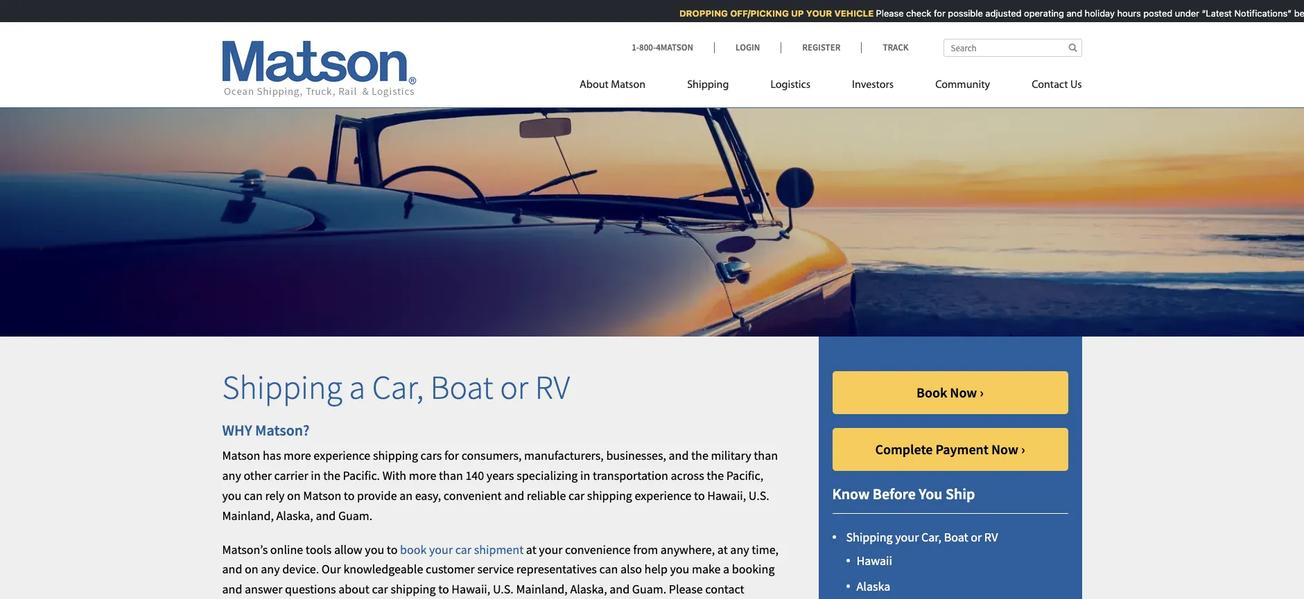 Task type: locate. For each thing, give the bounding box(es) containing it.
ship
[[946, 484, 975, 504]]

shipping up with
[[373, 448, 418, 464]]

2 horizontal spatial you
[[670, 562, 690, 578]]

than up pacific,
[[754, 448, 778, 464]]

login link
[[714, 42, 781, 53]]

1 horizontal spatial guam.
[[632, 582, 667, 598]]

1 at from the left
[[526, 542, 537, 558]]

matson down "carrier"
[[303, 488, 341, 504]]

shipping down 4matson
[[687, 80, 729, 91]]

1 vertical spatial guam.
[[632, 582, 667, 598]]

0 horizontal spatial you
[[222, 488, 242, 504]]

boat inside know before you ship section
[[944, 530, 969, 546]]

banner image
[[0, 86, 1305, 337]]

across
[[671, 468, 704, 484]]

1 vertical spatial boat
[[944, 530, 969, 546]]

0 vertical spatial guam.
[[338, 508, 373, 524]]

hawaii, down customer
[[452, 582, 491, 598]]

0 vertical spatial car,
[[372, 367, 424, 408]]

you down anywhere,
[[670, 562, 690, 578]]

u.s. down pacific,
[[749, 488, 770, 504]]

0 vertical spatial or
[[500, 367, 529, 408]]

and down years
[[504, 488, 524, 504]]

0 vertical spatial can
[[244, 488, 263, 504]]

0 horizontal spatial mainland,
[[222, 508, 274, 524]]

1 vertical spatial more
[[409, 468, 437, 484]]

mainland, down rely at the bottom left
[[222, 508, 274, 524]]

the down military
[[707, 468, 724, 484]]

1 horizontal spatial or
[[971, 530, 982, 546]]

0 vertical spatial boat
[[431, 367, 493, 408]]

1 vertical spatial now ›
[[992, 441, 1025, 458]]

investors
[[852, 80, 894, 91]]

1 vertical spatial rv
[[985, 530, 998, 546]]

u.s. inside matson has more experience shipping cars for consumers, manufacturers, businesses, and the military than any other carrier in the pacific. with more than 140 years specializing in transportation across the pacific, you can rely on matson to provide an easy, convenient and reliable car shipping experience to hawaii, u.s. mainland, alaska, and guam.
[[749, 488, 770, 504]]

now › right book
[[950, 384, 984, 401]]

complete
[[876, 441, 933, 458]]

your up representatives
[[539, 542, 563, 558]]

and down also
[[610, 582, 630, 598]]

0 vertical spatial hawaii,
[[708, 488, 746, 504]]

the
[[691, 448, 709, 464], [323, 468, 341, 484], [707, 468, 724, 484]]

1 vertical spatial or
[[971, 530, 982, 546]]

boat for your
[[944, 530, 969, 546]]

boat
[[431, 367, 493, 408], [944, 530, 969, 546]]

hawaii,
[[708, 488, 746, 504], [452, 582, 491, 598]]

book now ›
[[917, 384, 984, 401]]

know before you ship
[[833, 484, 975, 504]]

0 vertical spatial matson
[[611, 80, 646, 91]]

rv for shipping a car, boat or rv
[[535, 367, 570, 408]]

to
[[344, 488, 355, 504], [694, 488, 705, 504], [387, 542, 398, 558], [438, 582, 449, 598]]

at up make
[[718, 542, 728, 558]]

1 horizontal spatial a
[[723, 562, 730, 578]]

0 horizontal spatial a
[[349, 367, 366, 408]]

shipment
[[474, 542, 524, 558]]

your down know before you ship
[[896, 530, 919, 546]]

provide
[[357, 488, 397, 504]]

shipping for shipping
[[687, 80, 729, 91]]

track
[[883, 42, 909, 53]]

1 horizontal spatial car,
[[922, 530, 942, 546]]

representatives
[[517, 562, 597, 578]]

help
[[645, 562, 668, 578]]

1 vertical spatial matson
[[222, 448, 260, 464]]

shipping for shipping a car, boat or rv
[[222, 367, 343, 408]]

book your car shipment link
[[400, 542, 524, 558]]

mainland, inside matson has more experience shipping cars for consumers, manufacturers, businesses, and the military than any other carrier in the pacific. with more than 140 years specializing in transportation across the pacific, you can rely on matson to provide an easy, convenient and reliable car shipping experience to hawaii, u.s. mainland, alaska, and guam.
[[222, 508, 274, 524]]

you up "knowledgeable"
[[365, 542, 384, 558]]

about
[[580, 80, 609, 91]]

1 horizontal spatial mainland,
[[516, 582, 568, 598]]

1 horizontal spatial u.s.
[[749, 488, 770, 504]]

any up booking
[[731, 542, 749, 558]]

your inside at your convenience from anywhere, at any time, and on any device. our knowledgeable customer service representatives can also help you make a booking and answer questions about car shipping to hawaii, u.s. mainland, alaska, and guam. please conta
[[539, 542, 563, 558]]

1 horizontal spatial your
[[539, 542, 563, 558]]

logistics
[[771, 80, 811, 91]]

alaska,
[[276, 508, 313, 524], [570, 582, 607, 598]]

1 horizontal spatial alaska,
[[570, 582, 607, 598]]

0 vertical spatial car
[[569, 488, 585, 504]]

experience down across
[[635, 488, 692, 504]]

0 horizontal spatial u.s.
[[493, 582, 514, 598]]

you left rely at the bottom left
[[222, 488, 242, 504]]

or inside section
[[971, 530, 982, 546]]

0 horizontal spatial hawaii,
[[452, 582, 491, 598]]

0 horizontal spatial any
[[222, 468, 241, 484]]

make
[[692, 562, 721, 578]]

an
[[400, 488, 413, 504]]

mainland, down representatives
[[516, 582, 568, 598]]

shipping inside know before you ship section
[[846, 530, 893, 546]]

in
[[311, 468, 321, 484], [581, 468, 590, 484]]

2 horizontal spatial shipping
[[846, 530, 893, 546]]

shipping down "knowledgeable"
[[391, 582, 436, 598]]

car,
[[372, 367, 424, 408], [922, 530, 942, 546]]

0 horizontal spatial car
[[372, 582, 388, 598]]

1 horizontal spatial than
[[754, 448, 778, 464]]

0 horizontal spatial car,
[[372, 367, 424, 408]]

0 vertical spatial please
[[871, 8, 899, 19]]

2 horizontal spatial car
[[569, 488, 585, 504]]

0 horizontal spatial boat
[[431, 367, 493, 408]]

in right "carrier"
[[311, 468, 321, 484]]

0 vertical spatial now ›
[[950, 384, 984, 401]]

1 horizontal spatial experience
[[635, 488, 692, 504]]

0 horizontal spatial rv
[[535, 367, 570, 408]]

1 horizontal spatial in
[[581, 468, 590, 484]]

0 horizontal spatial experience
[[314, 448, 371, 464]]

payment
[[936, 441, 989, 458]]

guam.
[[338, 508, 373, 524], [632, 582, 667, 598]]

0 vertical spatial more
[[284, 448, 311, 464]]

service
[[477, 562, 514, 578]]

shipping up matson?
[[222, 367, 343, 408]]

please left check
[[871, 8, 899, 19]]

1 horizontal spatial can
[[600, 562, 618, 578]]

car down "knowledgeable"
[[372, 582, 388, 598]]

0 horizontal spatial on
[[245, 562, 258, 578]]

experience up pacific.
[[314, 448, 371, 464]]

can
[[244, 488, 263, 504], [600, 562, 618, 578]]

rv inside know before you ship section
[[985, 530, 998, 546]]

2 vertical spatial matson
[[303, 488, 341, 504]]

car, inside know before you ship section
[[922, 530, 942, 546]]

track link
[[862, 42, 909, 53]]

1 horizontal spatial now ›
[[992, 441, 1025, 458]]

2 vertical spatial you
[[670, 562, 690, 578]]

0 vertical spatial mainland,
[[222, 508, 274, 524]]

adjusted
[[981, 8, 1017, 19]]

1 vertical spatial for
[[445, 448, 459, 464]]

1 vertical spatial hawaii,
[[452, 582, 491, 598]]

1 horizontal spatial you
[[365, 542, 384, 558]]

login
[[736, 42, 760, 53]]

your
[[801, 8, 827, 19]]

guam. down provide
[[338, 508, 373, 524]]

1 vertical spatial a
[[723, 562, 730, 578]]

0 vertical spatial alaska,
[[276, 508, 313, 524]]

car right reliable
[[569, 488, 585, 504]]

vehicle
[[830, 8, 869, 19]]

to down customer
[[438, 582, 449, 598]]

why matson?
[[222, 421, 310, 440]]

car, for a
[[372, 367, 424, 408]]

any left other
[[222, 468, 241, 484]]

1 horizontal spatial boat
[[944, 530, 969, 546]]

check
[[901, 8, 927, 19]]

guam. inside matson has more experience shipping cars for consumers, manufacturers, businesses, and the military than any other carrier in the pacific. with more than 140 years specializing in transportation across the pacific, you can rely on matson to provide an easy, convenient and reliable car shipping experience to hawaii, u.s. mainland, alaska, and guam.
[[338, 508, 373, 524]]

to down across
[[694, 488, 705, 504]]

you inside at your convenience from anywhere, at any time, and on any device. our knowledgeable customer service representatives can also help you make a booking and answer questions about car shipping to hawaii, u.s. mainland, alaska, and guam. please conta
[[670, 562, 690, 578]]

shipping your car, boat or rv
[[846, 530, 998, 546]]

0 horizontal spatial can
[[244, 488, 263, 504]]

mainland, inside at your convenience from anywhere, at any time, and on any device. our knowledgeable customer service representatives can also help you make a booking and answer questions about car shipping to hawaii, u.s. mainland, alaska, and guam. please conta
[[516, 582, 568, 598]]

please down make
[[669, 582, 703, 598]]

1 vertical spatial shipping
[[222, 367, 343, 408]]

your up customer
[[429, 542, 453, 558]]

questions
[[285, 582, 336, 598]]

0 vertical spatial shipping
[[373, 448, 418, 464]]

at up representatives
[[526, 542, 537, 558]]

hawaii, down pacific,
[[708, 488, 746, 504]]

shipping
[[687, 80, 729, 91], [222, 367, 343, 408], [846, 530, 893, 546]]

1 horizontal spatial rv
[[985, 530, 998, 546]]

alaska, down representatives
[[570, 582, 607, 598]]

0 vertical spatial shipping
[[687, 80, 729, 91]]

more up "carrier"
[[284, 448, 311, 464]]

in down manufacturers,
[[581, 468, 590, 484]]

on right rely at the bottom left
[[287, 488, 301, 504]]

has
[[263, 448, 281, 464]]

2 vertical spatial car
[[372, 582, 388, 598]]

at your convenience from anywhere, at any time, and on any device. our knowledgeable customer service representatives can also help you make a booking and answer questions about car shipping to hawaii, u.s. mainland, alaska, and guam. please conta
[[222, 542, 779, 600]]

more up easy,
[[409, 468, 437, 484]]

1 vertical spatial u.s.
[[493, 582, 514, 598]]

0 vertical spatial any
[[222, 468, 241, 484]]

guam. inside at your convenience from anywhere, at any time, and on any device. our knowledgeable customer service representatives can also help you make a booking and answer questions about car shipping to hawaii, u.s. mainland, alaska, and guam. please conta
[[632, 582, 667, 598]]

shipping link
[[667, 73, 750, 101]]

years
[[487, 468, 514, 484]]

0 horizontal spatial alaska,
[[276, 508, 313, 524]]

your inside know before you ship section
[[896, 530, 919, 546]]

possible
[[943, 8, 978, 19]]

matson up other
[[222, 448, 260, 464]]

your
[[896, 530, 919, 546], [429, 542, 453, 558], [539, 542, 563, 558]]

or for shipping a car, boat or rv
[[500, 367, 529, 408]]

our
[[322, 562, 341, 578]]

a
[[349, 367, 366, 408], [723, 562, 730, 578]]

1 horizontal spatial car
[[455, 542, 472, 558]]

shipping your car, boat or rv link
[[846, 530, 998, 546]]

now › right payment
[[992, 441, 1025, 458]]

the left pacific.
[[323, 468, 341, 484]]

1 vertical spatial alaska,
[[570, 582, 607, 598]]

any up answer
[[261, 562, 280, 578]]

anywhere,
[[661, 542, 715, 558]]

0 vertical spatial on
[[287, 488, 301, 504]]

0 horizontal spatial for
[[445, 448, 459, 464]]

None search field
[[944, 39, 1082, 57]]

any
[[222, 468, 241, 484], [731, 542, 749, 558], [261, 562, 280, 578]]

matson right the about at the top
[[611, 80, 646, 91]]

1 vertical spatial please
[[669, 582, 703, 598]]

for right the cars
[[445, 448, 459, 464]]

and
[[1062, 8, 1077, 19], [669, 448, 689, 464], [504, 488, 524, 504], [316, 508, 336, 524], [222, 562, 242, 578], [222, 582, 242, 598], [610, 582, 630, 598]]

0 horizontal spatial or
[[500, 367, 529, 408]]

for
[[929, 8, 941, 19], [445, 448, 459, 464]]

0 horizontal spatial in
[[311, 468, 321, 484]]

pacific.
[[343, 468, 380, 484]]

1-800-4matson
[[632, 42, 694, 53]]

u.s.
[[749, 488, 770, 504], [493, 582, 514, 598]]

1 vertical spatial any
[[731, 542, 749, 558]]

on down matson's
[[245, 562, 258, 578]]

0 horizontal spatial shipping
[[222, 367, 343, 408]]

shipping up hawaii
[[846, 530, 893, 546]]

2 vertical spatial shipping
[[391, 582, 436, 598]]

0 horizontal spatial at
[[526, 542, 537, 558]]

contact
[[1032, 80, 1068, 91]]

1 horizontal spatial matson
[[303, 488, 341, 504]]

please
[[871, 8, 899, 19], [669, 582, 703, 598]]

complete payment now ›
[[876, 441, 1025, 458]]

0 vertical spatial you
[[222, 488, 242, 504]]

more
[[284, 448, 311, 464], [409, 468, 437, 484]]

to left book
[[387, 542, 398, 558]]

about
[[339, 582, 370, 598]]

mainland,
[[222, 508, 274, 524], [516, 582, 568, 598]]

1 horizontal spatial at
[[718, 542, 728, 558]]

for right check
[[929, 8, 941, 19]]

can down other
[[244, 488, 263, 504]]

tools
[[306, 542, 332, 558]]

2 vertical spatial any
[[261, 562, 280, 578]]

alaska, down rely at the bottom left
[[276, 508, 313, 524]]

2 horizontal spatial your
[[896, 530, 919, 546]]

or for shipping your car, boat or rv
[[971, 530, 982, 546]]

shipping down transportation
[[587, 488, 632, 504]]

than left 140
[[439, 468, 463, 484]]

you
[[222, 488, 242, 504], [365, 542, 384, 558], [670, 562, 690, 578]]

operating
[[1019, 8, 1059, 19]]

1 vertical spatial mainland,
[[516, 582, 568, 598]]

u.s. down the service
[[493, 582, 514, 598]]

allow
[[334, 542, 363, 558]]

can left also
[[600, 562, 618, 578]]

can inside at your convenience from anywhere, at any time, and on any device. our knowledgeable customer service representatives can also help you make a booking and answer questions about car shipping to hawaii, u.s. mainland, alaska, and guam. please conta
[[600, 562, 618, 578]]

car up customer
[[455, 542, 472, 558]]

at
[[526, 542, 537, 558], [718, 542, 728, 558]]

shipping inside the top menu navigation
[[687, 80, 729, 91]]

car inside matson has more experience shipping cars for consumers, manufacturers, businesses, and the military than any other carrier in the pacific. with more than 140 years specializing in transportation across the pacific, you can rely on matson to provide an easy, convenient and reliable car shipping experience to hawaii, u.s. mainland, alaska, and guam.
[[569, 488, 585, 504]]

your for at
[[539, 542, 563, 558]]

knowledgeable
[[344, 562, 423, 578]]

about matson
[[580, 80, 646, 91]]

u.s. inside at your convenience from anywhere, at any time, and on any device. our knowledgeable customer service representatives can also help you make a booking and answer questions about car shipping to hawaii, u.s. mainland, alaska, and guam. please conta
[[493, 582, 514, 598]]

0 horizontal spatial than
[[439, 468, 463, 484]]

0 horizontal spatial guam.
[[338, 508, 373, 524]]

1 vertical spatial car,
[[922, 530, 942, 546]]

guam. down help
[[632, 582, 667, 598]]

2 horizontal spatial matson
[[611, 80, 646, 91]]

2 vertical spatial shipping
[[846, 530, 893, 546]]

0 vertical spatial rv
[[535, 367, 570, 408]]

specializing
[[517, 468, 578, 484]]

and up tools
[[316, 508, 336, 524]]

matson has more experience shipping cars for consumers, manufacturers, businesses, and the military than any other carrier in the pacific. with more than 140 years specializing in transportation across the pacific, you can rely on matson to provide an easy, convenient and reliable car shipping experience to hawaii, u.s. mainland, alaska, and guam.
[[222, 448, 778, 524]]



Task type: describe. For each thing, give the bounding box(es) containing it.
book now › link
[[833, 371, 1068, 414]]

hawaii
[[857, 553, 893, 569]]

0 vertical spatial a
[[349, 367, 366, 408]]

contact us link
[[1011, 73, 1082, 101]]

hawaii link
[[857, 553, 893, 569]]

search image
[[1069, 43, 1077, 52]]

you inside matson has more experience shipping cars for consumers, manufacturers, businesses, and the military than any other carrier in the pacific. with more than 140 years specializing in transportation across the pacific, you can rely on matson to provide an easy, convenient and reliable car shipping experience to hawaii, u.s. mainland, alaska, and guam.
[[222, 488, 242, 504]]

us
[[1071, 80, 1082, 91]]

800-
[[639, 42, 656, 53]]

alaska
[[857, 579, 891, 595]]

contact us
[[1032, 80, 1082, 91]]

shipping a car, boat or rv
[[222, 367, 570, 408]]

community link
[[915, 73, 1011, 101]]

about matson link
[[580, 73, 667, 101]]

on inside matson has more experience shipping cars for consumers, manufacturers, businesses, and the military than any other carrier in the pacific. with more than 140 years specializing in transportation across the pacific, you can rely on matson to provide an easy, convenient and reliable car shipping experience to hawaii, u.s. mainland, alaska, and guam.
[[287, 488, 301, 504]]

book
[[917, 384, 948, 401]]

1-
[[632, 42, 639, 53]]

rv for shipping your car, boat or rv
[[985, 530, 998, 546]]

matson inside the top menu navigation
[[611, 80, 646, 91]]

1 vertical spatial you
[[365, 542, 384, 558]]

alaska link
[[857, 579, 891, 595]]

1 horizontal spatial more
[[409, 468, 437, 484]]

community
[[936, 80, 990, 91]]

businesses,
[[606, 448, 666, 464]]

before
[[873, 484, 916, 504]]

holiday
[[1080, 8, 1110, 19]]

matson's online tools allow you to book your car shipment
[[222, 542, 524, 558]]

alaska, inside matson has more experience shipping cars for consumers, manufacturers, businesses, and the military than any other carrier in the pacific. with more than 140 years specializing in transportation across the pacific, you can rely on matson to provide an easy, convenient and reliable car shipping experience to hawaii, u.s. mainland, alaska, and guam.
[[276, 508, 313, 524]]

and left holiday
[[1062, 8, 1077, 19]]

matson's
[[222, 542, 268, 558]]

customer
[[426, 562, 475, 578]]

alaska, inside at your convenience from anywhere, at any time, and on any device. our knowledgeable customer service representatives can also help you make a booking and answer questions about car shipping to hawaii, u.s. mainland, alaska, and guam. please conta
[[570, 582, 607, 598]]

to inside at your convenience from anywhere, at any time, and on any device. our knowledgeable customer service representatives can also help you make a booking and answer questions about car shipping to hawaii, u.s. mainland, alaska, and guam. please conta
[[438, 582, 449, 598]]

for inside matson has more experience shipping cars for consumers, manufacturers, businesses, and the military than any other carrier in the pacific. with more than 140 years specializing in transportation across the pacific, you can rely on matson to provide an easy, convenient and reliable car shipping experience to hawaii, u.s. mainland, alaska, and guam.
[[445, 448, 459, 464]]

1 vertical spatial shipping
[[587, 488, 632, 504]]

1 horizontal spatial for
[[929, 8, 941, 19]]

befo
[[1289, 8, 1305, 19]]

Search search field
[[944, 39, 1082, 57]]

dropping
[[674, 8, 723, 19]]

blue matson logo with ocean, shipping, truck, rail and logistics written beneath it. image
[[222, 41, 416, 98]]

up
[[786, 8, 799, 19]]

and down matson's
[[222, 562, 242, 578]]

register link
[[781, 42, 862, 53]]

and up across
[[669, 448, 689, 464]]

shipping for shipping your car, boat or rv
[[846, 530, 893, 546]]

and left answer
[[222, 582, 242, 598]]

other
[[244, 468, 272, 484]]

also
[[621, 562, 642, 578]]

register
[[803, 42, 841, 53]]

consumers,
[[462, 448, 522, 464]]

0 horizontal spatial more
[[284, 448, 311, 464]]

convenience
[[565, 542, 631, 558]]

to down pacific.
[[344, 488, 355, 504]]

2 horizontal spatial any
[[731, 542, 749, 558]]

device.
[[282, 562, 319, 578]]

investors link
[[832, 73, 915, 101]]

why
[[222, 421, 252, 440]]

car inside at your convenience from anywhere, at any time, and on any device. our knowledgeable customer service representatives can also help you make a booking and answer questions about car shipping to hawaii, u.s. mainland, alaska, and guam. please conta
[[372, 582, 388, 598]]

car, for your
[[922, 530, 942, 546]]

140
[[466, 468, 484, 484]]

hours
[[1112, 8, 1136, 19]]

0 horizontal spatial now ›
[[950, 384, 984, 401]]

0 vertical spatial experience
[[314, 448, 371, 464]]

1 horizontal spatial please
[[871, 8, 899, 19]]

online
[[270, 542, 303, 558]]

time,
[[752, 542, 779, 558]]

your for shipping
[[896, 530, 919, 546]]

top menu navigation
[[580, 73, 1082, 101]]

1 vertical spatial experience
[[635, 488, 692, 504]]

0 horizontal spatial matson
[[222, 448, 260, 464]]

4matson
[[656, 42, 694, 53]]

reliable
[[527, 488, 566, 504]]

with
[[383, 468, 407, 484]]

1 vertical spatial car
[[455, 542, 472, 558]]

1 in from the left
[[311, 468, 321, 484]]

boat for a
[[431, 367, 493, 408]]

transportation
[[593, 468, 669, 484]]

"latest
[[1197, 8, 1227, 19]]

logistics link
[[750, 73, 832, 101]]

hawaii, inside matson has more experience shipping cars for consumers, manufacturers, businesses, and the military than any other carrier in the pacific. with more than 140 years specializing in transportation across the pacific, you can rely on matson to provide an easy, convenient and reliable car shipping experience to hawaii, u.s. mainland, alaska, and guam.
[[708, 488, 746, 504]]

2 at from the left
[[718, 542, 728, 558]]

book
[[400, 542, 427, 558]]

complete payment now › link
[[833, 428, 1068, 471]]

notifications"
[[1230, 8, 1287, 19]]

can inside matson has more experience shipping cars for consumers, manufacturers, businesses, and the military than any other carrier in the pacific. with more than 140 years specializing in transportation across the pacific, you can rely on matson to provide an easy, convenient and reliable car shipping experience to hawaii, u.s. mainland, alaska, and guam.
[[244, 488, 263, 504]]

manufacturers,
[[524, 448, 604, 464]]

any inside matson has more experience shipping cars for consumers, manufacturers, businesses, and the military than any other carrier in the pacific. with more than 140 years specializing in transportation across the pacific, you can rely on matson to provide an easy, convenient and reliable car shipping experience to hawaii, u.s. mainland, alaska, and guam.
[[222, 468, 241, 484]]

cars
[[421, 448, 442, 464]]

0 horizontal spatial your
[[429, 542, 453, 558]]

on inside at your convenience from anywhere, at any time, and on any device. our knowledgeable customer service representatives can also help you make a booking and answer questions about car shipping to hawaii, u.s. mainland, alaska, and guam. please conta
[[245, 562, 258, 578]]

easy,
[[415, 488, 441, 504]]

2 in from the left
[[581, 468, 590, 484]]

military
[[711, 448, 752, 464]]

carrier
[[274, 468, 308, 484]]

hawaii, inside at your convenience from anywhere, at any time, and on any device. our knowledgeable customer service representatives can also help you make a booking and answer questions about car shipping to hawaii, u.s. mainland, alaska, and guam. please conta
[[452, 582, 491, 598]]

rely
[[265, 488, 285, 504]]

a inside at your convenience from anywhere, at any time, and on any device. our knowledgeable customer service representatives can also help you make a booking and answer questions about car shipping to hawaii, u.s. mainland, alaska, and guam. please conta
[[723, 562, 730, 578]]

shipping inside at your convenience from anywhere, at any time, and on any device. our knowledgeable customer service representatives can also help you make a booking and answer questions about car shipping to hawaii, u.s. mainland, alaska, and guam. please conta
[[391, 582, 436, 598]]

matson?
[[255, 421, 310, 440]]

the up across
[[691, 448, 709, 464]]

please inside at your convenience from anywhere, at any time, and on any device. our knowledgeable customer service representatives can also help you make a booking and answer questions about car shipping to hawaii, u.s. mainland, alaska, and guam. please conta
[[669, 582, 703, 598]]

off/picking
[[725, 8, 784, 19]]

from
[[633, 542, 658, 558]]

pacific,
[[727, 468, 764, 484]]

you
[[919, 484, 943, 504]]

1-800-4matson link
[[632, 42, 714, 53]]

booking
[[732, 562, 775, 578]]

know before you ship section
[[801, 337, 1100, 600]]

posted
[[1139, 8, 1168, 19]]

answer
[[245, 582, 283, 598]]

1 vertical spatial than
[[439, 468, 463, 484]]



Task type: vqa. For each thing, say whether or not it's contained in the screenshot.
the topmost a
yes



